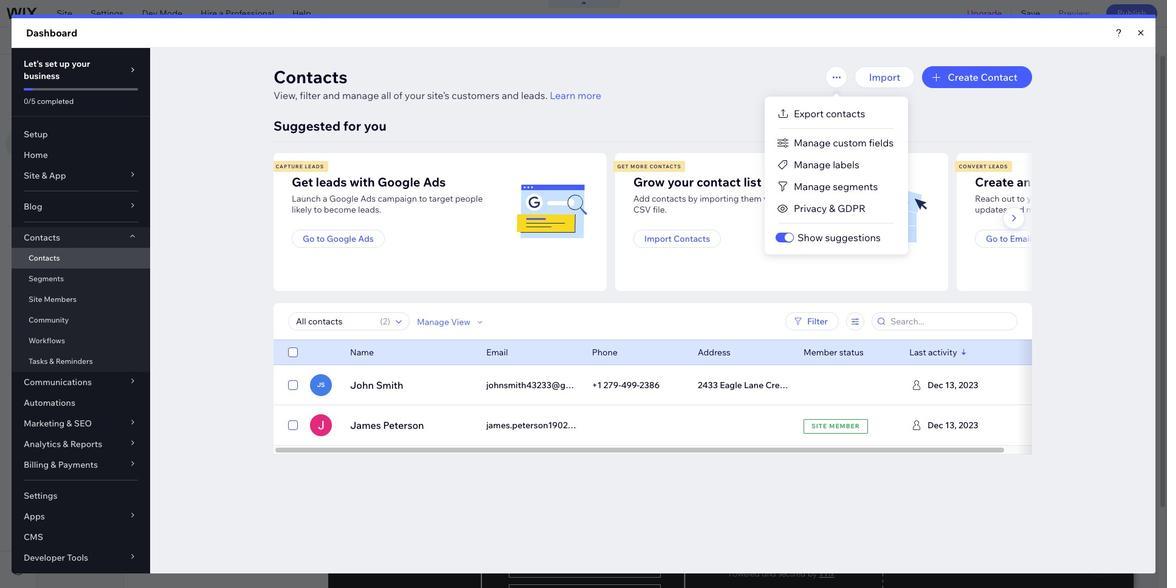 Task type: locate. For each thing, give the bounding box(es) containing it.
upgrade
[[968, 8, 1003, 19]]

pages right blog
[[159, 98, 184, 109]]

site for site menu
[[52, 99, 67, 109]]

tools button
[[1045, 27, 1103, 54]]

publish button
[[1107, 4, 1158, 23]]

site down blog
[[52, 66, 70, 78]]

pages left the and
[[73, 66, 101, 78]]

preview button
[[1050, 0, 1100, 27]]

0 vertical spatial pages
[[73, 66, 101, 78]]

your
[[362, 35, 379, 46]]

1 horizontal spatial pages
[[159, 98, 184, 109]]

2 vertical spatial site
[[52, 99, 67, 109]]

pages for site
[[73, 66, 101, 78]]

0 horizontal spatial pages
[[73, 66, 101, 78]]

hire a professional
[[201, 8, 274, 19]]

and
[[103, 66, 121, 78]]

1 vertical spatial site
[[52, 66, 70, 78]]

100% button
[[995, 27, 1045, 54]]

site down site pages and menu
[[52, 99, 67, 109]]

1 vertical spatial pages
[[159, 98, 184, 109]]

0 horizontal spatial menu
[[69, 99, 92, 109]]

blog pages
[[139, 98, 184, 109]]

1 horizontal spatial menu
[[123, 66, 149, 78]]

site menu
[[52, 99, 92, 109]]

save
[[1021, 8, 1041, 19]]

0 vertical spatial menu
[[123, 66, 149, 78]]

0 vertical spatial site
[[57, 8, 72, 19]]

menu down site pages and menu
[[69, 99, 92, 109]]

site
[[57, 8, 72, 19], [52, 66, 70, 78], [52, 99, 67, 109]]

site up blog
[[57, 8, 72, 19]]

professional
[[226, 8, 274, 19]]

menu
[[123, 66, 149, 78], [69, 99, 92, 109]]

search
[[1129, 35, 1157, 46]]

menu right the and
[[123, 66, 149, 78]]

dev
[[142, 8, 158, 19]]

pages
[[73, 66, 101, 78], [159, 98, 184, 109]]



Task type: describe. For each thing, give the bounding box(es) containing it.
a
[[219, 8, 224, 19]]

1 vertical spatial menu
[[69, 99, 92, 109]]

tools
[[1071, 35, 1092, 46]]

hire
[[201, 8, 217, 19]]

100%
[[1015, 35, 1036, 46]]

domain
[[381, 35, 412, 46]]

site for site pages and menu
[[52, 66, 70, 78]]

publish
[[1118, 8, 1147, 19]]

search button
[[1104, 27, 1168, 54]]

site for site
[[57, 8, 72, 19]]

help
[[292, 8, 311, 19]]

settings
[[91, 8, 124, 19]]

mode
[[159, 8, 183, 19]]

dev mode
[[142, 8, 183, 19]]

save button
[[1012, 0, 1050, 27]]

https://www.wix.com/mysite
[[209, 35, 320, 46]]

site pages and menu
[[52, 66, 149, 78]]

preview
[[1059, 8, 1090, 19]]

connect
[[326, 35, 360, 46]]

https://www.wix.com/mysite connect your domain
[[209, 35, 412, 46]]

blog
[[46, 35, 70, 46]]

pages for blog
[[159, 98, 184, 109]]

blog
[[139, 98, 157, 109]]



Task type: vqa. For each thing, say whether or not it's contained in the screenshot.
top "Themed"
no



